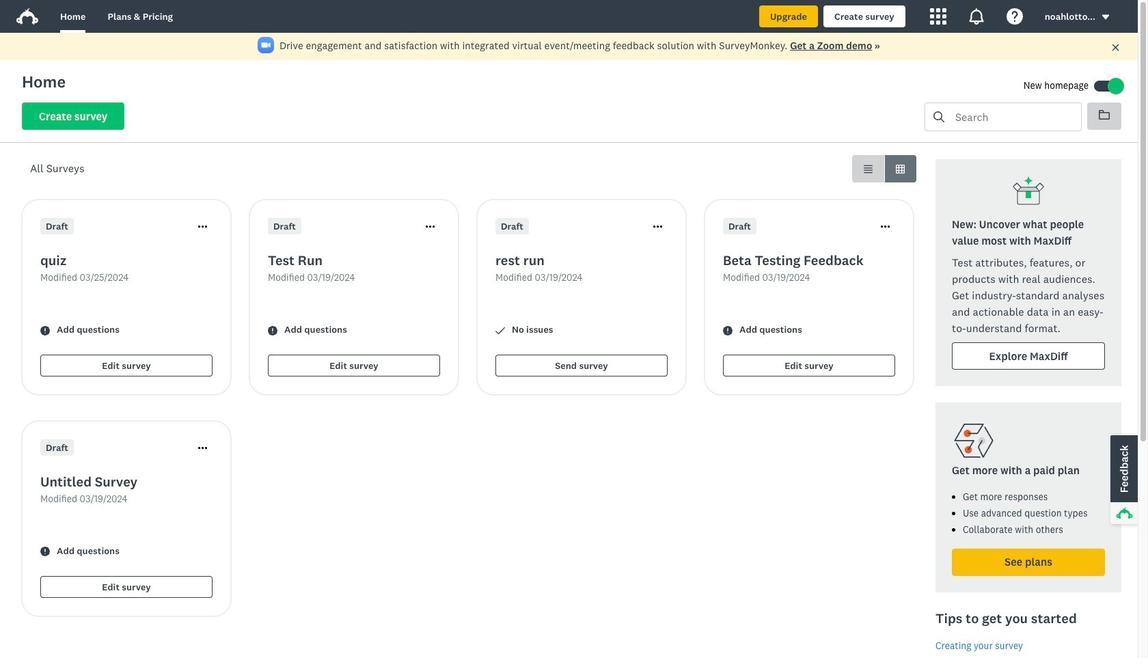 Task type: describe. For each thing, give the bounding box(es) containing it.
2 warning image from the top
[[40, 547, 50, 557]]

help icon image
[[1007, 8, 1023, 25]]

1 warning image from the left
[[268, 326, 277, 335]]

folders image
[[1099, 109, 1110, 120]]

Search text field
[[945, 103, 1081, 131]]

2 warning image from the left
[[723, 326, 733, 335]]

folders image
[[1099, 110, 1110, 120]]

max diff icon image
[[1012, 176, 1045, 208]]

response based pricing icon image
[[952, 419, 996, 463]]



Task type: vqa. For each thing, say whether or not it's contained in the screenshot.
Folders icon
yes



Task type: locate. For each thing, give the bounding box(es) containing it.
group
[[852, 155, 916, 182]]

warning image
[[268, 326, 277, 335], [723, 326, 733, 335]]

dropdown arrow icon image
[[1101, 12, 1111, 22], [1102, 15, 1109, 20]]

0 horizontal spatial warning image
[[268, 326, 277, 335]]

brand logo image
[[16, 5, 38, 27], [16, 8, 38, 25]]

1 vertical spatial warning image
[[40, 547, 50, 557]]

products icon image
[[930, 8, 946, 25], [930, 8, 946, 25]]

warning image
[[40, 326, 50, 335], [40, 547, 50, 557]]

1 brand logo image from the top
[[16, 5, 38, 27]]

0 vertical spatial warning image
[[40, 326, 50, 335]]

search image
[[934, 111, 945, 122], [934, 111, 945, 122]]

x image
[[1111, 43, 1120, 52]]

1 horizontal spatial warning image
[[723, 326, 733, 335]]

notification center icon image
[[968, 8, 985, 25]]

1 warning image from the top
[[40, 326, 50, 335]]

no issues image
[[495, 326, 505, 335]]

2 brand logo image from the top
[[16, 8, 38, 25]]



